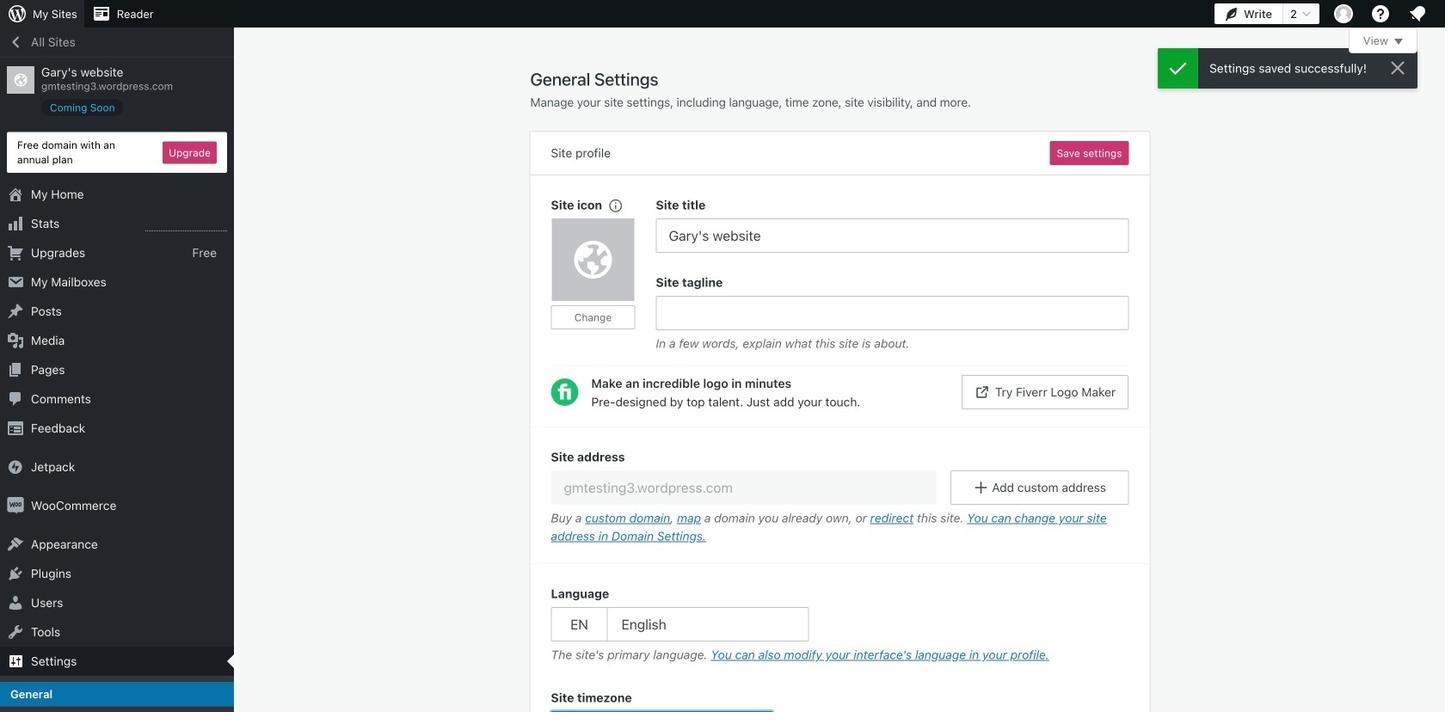 Task type: locate. For each thing, give the bounding box(es) containing it.
highest hourly views 0 image
[[145, 220, 227, 231]]

1 vertical spatial img image
[[7, 497, 24, 514]]

manage your notifications image
[[1407, 3, 1428, 24]]

0 vertical spatial img image
[[7, 459, 24, 476]]

more information image
[[607, 197, 623, 213]]

group
[[551, 196, 656, 357], [656, 196, 1129, 253], [656, 274, 1129, 357], [530, 427, 1150, 564], [551, 585, 1129, 668], [551, 689, 1129, 712]]

fiverr small logo image
[[551, 378, 578, 406]]

img image
[[7, 459, 24, 476], [7, 497, 24, 514]]

main content
[[530, 28, 1418, 712]]

None text field
[[656, 218, 1129, 253], [656, 296, 1129, 330], [551, 471, 937, 505], [656, 218, 1129, 253], [656, 296, 1129, 330], [551, 471, 937, 505]]

closed image
[[1394, 39, 1403, 45]]

help image
[[1370, 3, 1391, 24]]



Task type: vqa. For each thing, say whether or not it's contained in the screenshot.
dialog
no



Task type: describe. For each thing, give the bounding box(es) containing it.
2 img image from the top
[[7, 497, 24, 514]]

dismiss image
[[1387, 58, 1408, 78]]

my profile image
[[1334, 4, 1353, 23]]

notice status
[[1158, 48, 1418, 89]]

1 img image from the top
[[7, 459, 24, 476]]



